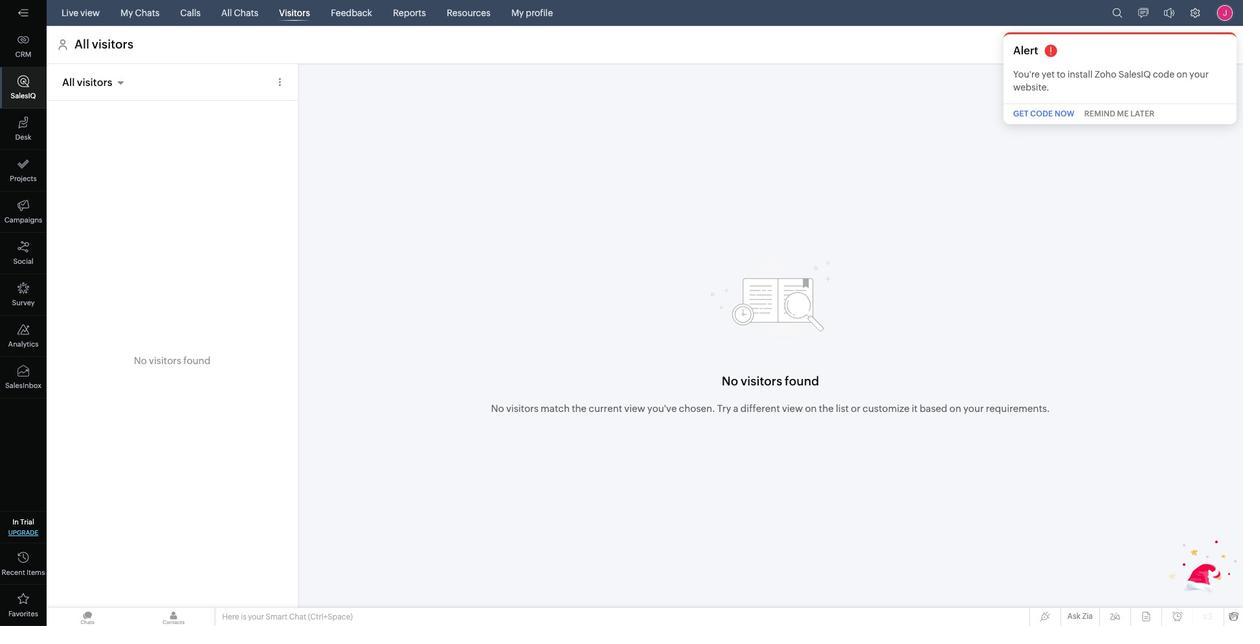 Task type: locate. For each thing, give the bounding box(es) containing it.
visitors
[[279, 8, 310, 18]]

projects
[[10, 175, 37, 183]]

0 horizontal spatial my
[[121, 8, 133, 18]]

chats left calls link
[[135, 8, 159, 18]]

salesiq
[[11, 92, 36, 100]]

2 chats from the left
[[234, 8, 258, 18]]

my
[[121, 8, 133, 18], [511, 8, 524, 18]]

all chats
[[221, 8, 258, 18]]

1 my from the left
[[121, 8, 133, 18]]

calls link
[[175, 0, 206, 26]]

configure settings image
[[1190, 8, 1201, 18]]

my inside my profile link
[[511, 8, 524, 18]]

my profile link
[[506, 0, 558, 26]]

all
[[221, 8, 232, 18]]

visitors link
[[274, 0, 315, 26]]

is
[[241, 613, 246, 622]]

resources link
[[442, 0, 496, 26]]

all chats link
[[216, 0, 264, 26]]

calls
[[180, 8, 201, 18]]

chat
[[289, 613, 306, 622]]

live view
[[62, 8, 100, 18]]

resources
[[447, 8, 491, 18]]

1 chats from the left
[[135, 8, 159, 18]]

2 my from the left
[[511, 8, 524, 18]]

my inside my chats link
[[121, 8, 133, 18]]

profile
[[526, 8, 553, 18]]

favorites
[[8, 611, 38, 618]]

my for my chats
[[121, 8, 133, 18]]

my chats
[[121, 8, 159, 18]]

salesinbox link
[[0, 357, 47, 399]]

my chats link
[[115, 0, 165, 26]]

view
[[80, 8, 100, 18]]

0 horizontal spatial chats
[[135, 8, 159, 18]]

1 horizontal spatial my
[[511, 8, 524, 18]]

feedback link
[[326, 0, 377, 26]]

my left profile
[[511, 8, 524, 18]]

live
[[62, 8, 79, 18]]

1 horizontal spatial chats
[[234, 8, 258, 18]]

my right view
[[121, 8, 133, 18]]

recent items
[[2, 569, 45, 577]]

crm
[[15, 51, 31, 58]]

message board image
[[1138, 8, 1149, 18]]

desk
[[15, 133, 31, 141]]

chats
[[135, 8, 159, 18], [234, 8, 258, 18]]

chats right all
[[234, 8, 258, 18]]



Task type: vqa. For each thing, say whether or not it's contained in the screenshot.
leftmost chats
yes



Task type: describe. For each thing, give the bounding box(es) containing it.
social
[[13, 258, 33, 266]]

items
[[27, 569, 45, 577]]

campaigns link
[[0, 192, 47, 233]]

zia
[[1082, 613, 1093, 622]]

in trial upgrade
[[8, 519, 38, 537]]

search image
[[1113, 8, 1123, 18]]

ask zia
[[1068, 613, 1093, 622]]

chats image
[[47, 609, 128, 627]]

ask
[[1068, 613, 1081, 622]]

analytics link
[[0, 316, 47, 357]]

smart
[[266, 613, 288, 622]]

here is your smart chat (ctrl+space)
[[222, 613, 353, 622]]

(ctrl+space)
[[308, 613, 353, 622]]

crm link
[[0, 26, 47, 67]]

contacts image
[[133, 609, 214, 627]]

reports link
[[388, 0, 431, 26]]

in
[[12, 519, 19, 526]]

social link
[[0, 233, 47, 275]]

my for my profile
[[511, 8, 524, 18]]

chats for all chats
[[234, 8, 258, 18]]

campaigns
[[4, 216, 42, 224]]

survey
[[12, 299, 35, 307]]

desk link
[[0, 109, 47, 150]]

upgrade
[[8, 530, 38, 537]]

salesiq link
[[0, 67, 47, 109]]

toggle chat sounds image
[[1164, 8, 1175, 18]]

analytics
[[8, 341, 38, 348]]

reports
[[393, 8, 426, 18]]

here
[[222, 613, 239, 622]]

trial
[[20, 519, 34, 526]]

survey link
[[0, 275, 47, 316]]

recent
[[2, 569, 25, 577]]

my profile
[[511, 8, 553, 18]]

live view link
[[56, 0, 105, 26]]

feedback
[[331, 8, 372, 18]]

your
[[248, 613, 264, 622]]

projects link
[[0, 150, 47, 192]]

salesinbox
[[5, 382, 41, 390]]

chats for my chats
[[135, 8, 159, 18]]



